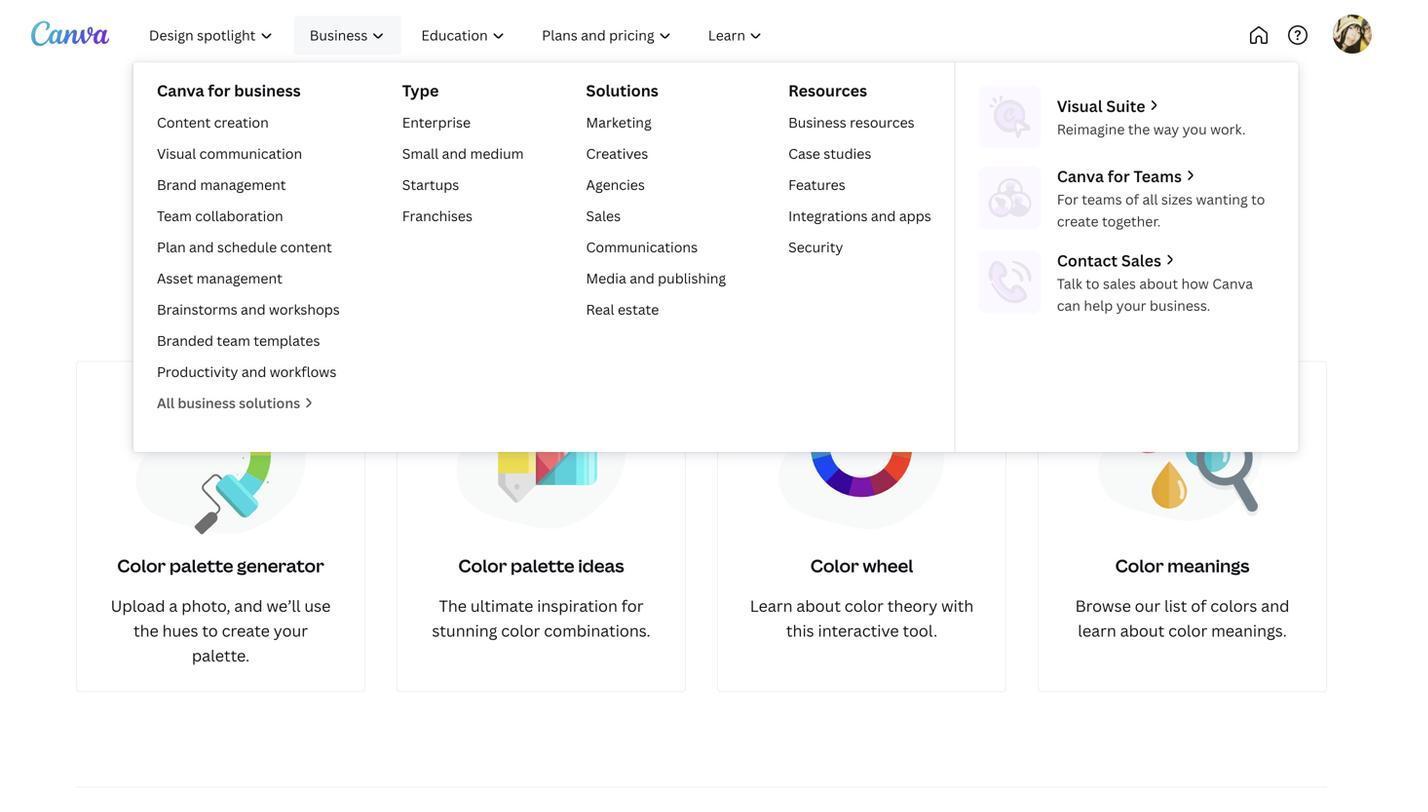 Task type: describe. For each thing, give the bounding box(es) containing it.
ever
[[770, 276, 813, 304]]

agencies
[[586, 175, 645, 194]]

ideas
[[578, 554, 624, 578]]

productivity and workflows
[[157, 362, 336, 381]]

for up the content creation
[[208, 80, 231, 101]]

visual for visual suite
[[1057, 95, 1103, 116]]

franchises link
[[394, 200, 532, 231]]

contact sales
[[1057, 250, 1161, 271]]

to inside upload a photo, and we'll use the hues to create your palette.
[[202, 620, 218, 641]]

integrations
[[788, 206, 868, 225]]

brainstorms and workshops
[[157, 300, 340, 318]]

0 horizontal spatial sales
[[586, 206, 621, 225]]

wanting
[[1196, 190, 1248, 209]]

palettes
[[445, 276, 526, 304]]

theory
[[887, 595, 938, 616]]

learn inside 'find the perfect color tools and resources for any project. from color palettes to everything you could ever want to learn about color.'
[[897, 276, 948, 304]]

content creation link
[[149, 107, 348, 138]]

you inside business menu
[[1182, 120, 1207, 138]]

all business solutions
[[157, 394, 300, 412]]

features
[[788, 175, 845, 194]]

wheel
[[863, 554, 913, 578]]

upload
[[111, 595, 165, 616]]

creatives link
[[578, 138, 734, 169]]

tools
[[636, 243, 686, 271]]

management for brand management
[[200, 175, 286, 194]]

brainstorms and workshops link
[[149, 294, 348, 325]]

team collaboration link
[[149, 200, 348, 231]]

our
[[1135, 595, 1161, 616]]

asset management
[[157, 269, 282, 287]]

media and publishing link
[[578, 263, 734, 294]]

a
[[169, 595, 178, 616]]

color meanings
[[1115, 554, 1249, 578]]

and inside upload a photo, and we'll use the hues to create your palette.
[[234, 595, 263, 616]]

contact
[[1057, 250, 1118, 271]]

visual communication
[[157, 144, 302, 163]]

estate
[[618, 300, 659, 318]]

enterprise
[[402, 113, 471, 131]]

plan
[[157, 238, 186, 256]]

solutions
[[586, 80, 658, 101]]

business button
[[294, 16, 401, 55]]

stunning
[[432, 620, 497, 641]]

way
[[1153, 120, 1179, 138]]

the inside upload a photo, and we'll use the hues to create your palette.
[[133, 620, 159, 641]]

brainstorms
[[157, 300, 237, 318]]

reimagine
[[1057, 120, 1125, 138]]

integrations and apps link
[[781, 200, 939, 231]]

could
[[709, 276, 765, 304]]

0 vertical spatial business
[[234, 80, 301, 101]]

type
[[402, 80, 439, 101]]

find the perfect color tools and resources for any project. from color palettes to everything you could ever want to learn about color.
[[333, 243, 1070, 304]]

business for business
[[310, 26, 368, 44]]

combinations.
[[544, 620, 651, 641]]

about inside 'find the perfect color tools and resources for any project. from color palettes to everything you could ever want to learn about color.'
[[953, 276, 1011, 304]]

resources inside business menu
[[850, 113, 915, 131]]

color for color meanings
[[1115, 554, 1164, 578]]

color for color wheel
[[810, 554, 859, 578]]

to down perfect
[[531, 276, 552, 304]]

security
[[788, 238, 843, 256]]

you inside 'find the perfect color tools and resources for any project. from color palettes to everything you could ever want to learn about color.'
[[668, 276, 704, 304]]

for inside 'find the perfect color tools and resources for any project. from color palettes to everything you could ever want to learn about color.'
[[835, 243, 865, 271]]

business for business resources
[[788, 113, 846, 131]]

communications
[[586, 238, 698, 256]]

the for perfect
[[464, 243, 497, 271]]

talk to sales about how canva can help your business.
[[1057, 274, 1253, 315]]

business resources
[[788, 113, 915, 131]]

sales link
[[578, 200, 734, 231]]

productivity and workflows link
[[149, 356, 348, 387]]

schedule
[[217, 238, 277, 256]]

and inside 'find the perfect color tools and resources for any project. from color palettes to everything you could ever want to learn about color.'
[[691, 243, 728, 271]]

case studies
[[788, 144, 871, 163]]

color down find
[[389, 276, 440, 304]]

canva inside talk to sales about how canva can help your business.
[[1212, 274, 1253, 293]]

to down the any
[[871, 276, 892, 304]]

list
[[1164, 595, 1187, 616]]

interactive
[[818, 620, 899, 641]]

to inside for teams of all sizes wanting to create together.
[[1251, 190, 1265, 209]]

and for publishing
[[630, 269, 654, 287]]

the
[[439, 595, 467, 616]]

canva for canva for teams
[[1057, 166, 1104, 187]]

use
[[304, 595, 331, 616]]

content
[[157, 113, 211, 131]]

enterprise link
[[394, 107, 532, 138]]

all
[[157, 394, 174, 412]]

about inside talk to sales about how canva can help your business.
[[1139, 274, 1178, 293]]

plan and schedule content link
[[149, 231, 348, 263]]

learn inside browse our list of colors and learn about color meanings.
[[1078, 620, 1116, 641]]

browse
[[1075, 595, 1131, 616]]

color inside browse our list of colors and learn about color meanings.
[[1168, 620, 1207, 641]]

business menu
[[133, 62, 1298, 452]]

palette for generator
[[169, 554, 233, 578]]

team
[[217, 331, 250, 350]]

creatives
[[586, 144, 648, 163]]

perfect
[[502, 243, 575, 271]]

the for way
[[1128, 120, 1150, 138]]

want
[[818, 276, 866, 304]]

brand management
[[157, 175, 286, 194]]

palette for ideas
[[511, 554, 574, 578]]

all business solutions link
[[149, 387, 348, 419]]

for
[[1057, 190, 1078, 209]]

team collaboration
[[157, 206, 283, 225]]

color wheel
[[810, 554, 913, 578]]

sales
[[1103, 274, 1136, 293]]

canva for teams
[[1057, 166, 1182, 187]]

and for workshops
[[241, 300, 266, 318]]

of inside browse our list of colors and learn about color meanings.
[[1191, 595, 1207, 616]]

business.
[[1150, 296, 1210, 315]]

photo,
[[181, 595, 230, 616]]

and for workflows
[[241, 362, 266, 381]]

branded team templates link
[[149, 325, 348, 356]]

about inside browse our list of colors and learn about color meanings.
[[1120, 620, 1165, 641]]



Task type: vqa. For each thing, say whether or not it's contained in the screenshot.


Task type: locate. For each thing, give the bounding box(es) containing it.
for up want
[[835, 243, 865, 271]]

and left apps
[[871, 206, 896, 225]]

palette up photo,
[[169, 554, 233, 578]]

and inside browse our list of colors and learn about color meanings.
[[1261, 595, 1289, 616]]

create
[[1057, 212, 1099, 230], [222, 620, 270, 641]]

marketing
[[586, 113, 651, 131]]

1 horizontal spatial canva
[[1057, 166, 1104, 187]]

medium
[[470, 144, 524, 163]]

1 vertical spatial the
[[464, 243, 497, 271]]

color inside learn about color theory with this interactive tool.
[[845, 595, 884, 616]]

0 vertical spatial the
[[1128, 120, 1150, 138]]

the up palettes
[[464, 243, 497, 271]]

palette
[[169, 554, 233, 578], [511, 554, 574, 578]]

1 vertical spatial canva
[[1057, 166, 1104, 187]]

canva right how
[[1212, 274, 1253, 293]]

and up could
[[691, 243, 728, 271]]

sales up sales at the top of the page
[[1121, 250, 1161, 271]]

and for apps
[[871, 206, 896, 225]]

and up meanings.
[[1261, 595, 1289, 616]]

from
[[333, 276, 384, 304]]

1 horizontal spatial create
[[1057, 212, 1099, 230]]

real
[[586, 300, 614, 318]]

0 vertical spatial canva
[[157, 80, 204, 101]]

2 horizontal spatial the
[[1128, 120, 1150, 138]]

to up help
[[1086, 274, 1100, 293]]

about
[[1139, 274, 1178, 293], [953, 276, 1011, 304], [796, 595, 841, 616], [1120, 620, 1165, 641]]

business
[[310, 26, 368, 44], [788, 113, 846, 131]]

branded team templates
[[157, 331, 320, 350]]

plan and schedule content
[[157, 238, 332, 256]]

hues
[[162, 620, 198, 641]]

color inside the ultimate inspiration for stunning color combinations.
[[501, 620, 540, 641]]

color palette generator
[[117, 554, 324, 578]]

for up the teams at top right
[[1108, 166, 1130, 187]]

1 horizontal spatial of
[[1191, 595, 1207, 616]]

0 horizontal spatial visual
[[157, 144, 196, 163]]

brand
[[157, 175, 197, 194]]

your down sales at the top of the page
[[1116, 296, 1146, 315]]

0 vertical spatial of
[[1125, 190, 1139, 209]]

asset
[[157, 269, 193, 287]]

and inside plan and schedule content link
[[189, 238, 214, 256]]

0 horizontal spatial you
[[668, 276, 704, 304]]

1 horizontal spatial the
[[464, 243, 497, 271]]

and for schedule
[[189, 238, 214, 256]]

top level navigation element
[[133, 16, 1298, 452]]

1 vertical spatial learn
[[1078, 620, 1116, 641]]

inspiration
[[537, 595, 618, 616]]

and down branded team templates link
[[241, 362, 266, 381]]

and inside 'small and medium' link
[[442, 144, 467, 163]]

about inside learn about color theory with this interactive tool.
[[796, 595, 841, 616]]

1 color from the left
[[117, 554, 166, 578]]

0 horizontal spatial create
[[222, 620, 270, 641]]

1 vertical spatial resources
[[733, 243, 831, 271]]

color
[[580, 243, 631, 271], [389, 276, 440, 304], [845, 595, 884, 616], [501, 620, 540, 641], [1168, 620, 1207, 641]]

1 vertical spatial management
[[196, 269, 282, 287]]

upload a photo, and we'll use the hues to create your palette.
[[111, 595, 331, 666]]

learn
[[897, 276, 948, 304], [1078, 620, 1116, 641]]

and inside media and publishing link
[[630, 269, 654, 287]]

visual up the reimagine on the right of page
[[1057, 95, 1103, 116]]

0 vertical spatial learn
[[897, 276, 948, 304]]

and inside integrations and apps link
[[871, 206, 896, 225]]

color for color palette ideas
[[458, 554, 507, 578]]

0 horizontal spatial of
[[1125, 190, 1139, 209]]

business inside menu
[[788, 113, 846, 131]]

browse our list of colors and learn about color meanings.
[[1075, 595, 1289, 641]]

visual for visual communication
[[157, 144, 196, 163]]

help
[[1084, 296, 1113, 315]]

create down for
[[1057, 212, 1099, 230]]

color up interactive
[[845, 595, 884, 616]]

resources
[[788, 80, 867, 101]]

your down the we'll
[[274, 620, 308, 641]]

marketing link
[[578, 107, 734, 138]]

color down ultimate
[[501, 620, 540, 641]]

0 horizontal spatial your
[[274, 620, 308, 641]]

apps
[[899, 206, 931, 225]]

and inside productivity and workflows link
[[241, 362, 266, 381]]

your inside talk to sales about how canva can help your business.
[[1116, 296, 1146, 315]]

integrations and apps
[[788, 206, 931, 225]]

how
[[1181, 274, 1209, 293]]

create inside for teams of all sizes wanting to create together.
[[1057, 212, 1099, 230]]

0 horizontal spatial the
[[133, 620, 159, 641]]

for inside the ultimate inspiration for stunning color combinations.
[[621, 595, 644, 616]]

branded
[[157, 331, 213, 350]]

tool.
[[903, 620, 937, 641]]

0 vertical spatial management
[[200, 175, 286, 194]]

2 color from the left
[[458, 554, 507, 578]]

small and medium link
[[394, 138, 532, 169]]

meanings.
[[1211, 620, 1287, 641]]

about up "business."
[[1139, 274, 1178, 293]]

create inside upload a photo, and we'll use the hues to create your palette.
[[222, 620, 270, 641]]

management up collaboration
[[200, 175, 286, 194]]

sales down the agencies
[[586, 206, 621, 225]]

canva up content
[[157, 80, 204, 101]]

case studies link
[[781, 138, 939, 169]]

sizes
[[1161, 190, 1193, 209]]

the inside 'find the perfect color tools and resources for any project. from color palettes to everything you could ever want to learn about color.'
[[464, 243, 497, 271]]

1 vertical spatial your
[[274, 620, 308, 641]]

visual suite
[[1057, 95, 1145, 116]]

business
[[234, 80, 301, 101], [178, 394, 236, 412]]

agencies link
[[578, 169, 734, 200]]

1 horizontal spatial resources
[[850, 113, 915, 131]]

about up the 'this'
[[796, 595, 841, 616]]

and down asset management link
[[241, 300, 266, 318]]

learn about color theory with this interactive tool.
[[750, 595, 974, 641]]

and for medium
[[442, 144, 467, 163]]

of left all
[[1125, 190, 1139, 209]]

0 vertical spatial business
[[310, 26, 368, 44]]

find
[[416, 243, 459, 271]]

0 vertical spatial create
[[1057, 212, 1099, 230]]

publishing
[[658, 269, 726, 287]]

business down productivity
[[178, 394, 236, 412]]

media
[[586, 269, 626, 287]]

visual up brand
[[157, 144, 196, 163]]

canva up for
[[1057, 166, 1104, 187]]

color up our
[[1115, 554, 1164, 578]]

creation
[[214, 113, 269, 131]]

color.
[[1016, 276, 1070, 304]]

about down our
[[1120, 620, 1165, 641]]

and inside brainstorms and workshops link
[[241, 300, 266, 318]]

reimagine the way you work.
[[1057, 120, 1246, 138]]

talk
[[1057, 274, 1082, 293]]

resources up ever
[[733, 243, 831, 271]]

your inside upload a photo, and we'll use the hues to create your palette.
[[274, 620, 308, 641]]

the inside business menu
[[1128, 120, 1150, 138]]

to inside talk to sales about how canva can help your business.
[[1086, 274, 1100, 293]]

1 vertical spatial create
[[222, 620, 270, 641]]

0 vertical spatial resources
[[850, 113, 915, 131]]

color up the everything
[[580, 243, 631, 271]]

0 vertical spatial you
[[1182, 120, 1207, 138]]

to down photo,
[[202, 620, 218, 641]]

ultimate
[[470, 595, 533, 616]]

the down suite
[[1128, 120, 1150, 138]]

colors
[[1210, 595, 1257, 616]]

0 vertical spatial visual
[[1057, 95, 1103, 116]]

0 horizontal spatial learn
[[897, 276, 948, 304]]

1 horizontal spatial your
[[1116, 296, 1146, 315]]

1 vertical spatial business
[[788, 113, 846, 131]]

0 horizontal spatial resources
[[733, 243, 831, 271]]

management for asset management
[[196, 269, 282, 287]]

palette.
[[192, 645, 250, 666]]

project.
[[910, 243, 987, 271]]

color up ultimate
[[458, 554, 507, 578]]

color up upload at the bottom left of page
[[117, 554, 166, 578]]

color for color palette generator
[[117, 554, 166, 578]]

2 vertical spatial the
[[133, 620, 159, 641]]

about down 'project.'
[[953, 276, 1011, 304]]

management
[[200, 175, 286, 194], [196, 269, 282, 287]]

canva for canva for business
[[157, 80, 204, 101]]

palette up the ultimate inspiration for stunning color combinations. at the bottom
[[511, 554, 574, 578]]

management down plan and schedule content
[[196, 269, 282, 287]]

1 horizontal spatial visual
[[1057, 95, 1103, 116]]

small and medium
[[402, 144, 524, 163]]

1 horizontal spatial sales
[[1121, 250, 1161, 271]]

for up combinations.
[[621, 595, 644, 616]]

color left wheel
[[810, 554, 859, 578]]

startups
[[402, 175, 459, 194]]

to
[[1251, 190, 1265, 209], [1086, 274, 1100, 293], [531, 276, 552, 304], [871, 276, 892, 304], [202, 620, 218, 641]]

0 horizontal spatial palette
[[169, 554, 233, 578]]

together.
[[1102, 212, 1161, 230]]

resources
[[850, 113, 915, 131], [733, 243, 831, 271]]

of right list
[[1191, 595, 1207, 616]]

color down list
[[1168, 620, 1207, 641]]

1 vertical spatial sales
[[1121, 250, 1161, 271]]

communications link
[[578, 231, 734, 263]]

learn
[[750, 595, 793, 616]]

can
[[1057, 296, 1080, 315]]

1 vertical spatial of
[[1191, 595, 1207, 616]]

create up the palette.
[[222, 620, 270, 641]]

studies
[[824, 144, 871, 163]]

0 vertical spatial sales
[[586, 206, 621, 225]]

the down upload at the bottom left of page
[[133, 620, 159, 641]]

case
[[788, 144, 820, 163]]

resources inside 'find the perfect color tools and resources for any project. from color palettes to everything you could ever want to learn about color.'
[[733, 243, 831, 271]]

0 vertical spatial your
[[1116, 296, 1146, 315]]

teams
[[1134, 166, 1182, 187]]

canva
[[157, 80, 204, 101], [1057, 166, 1104, 187], [1212, 274, 1253, 293]]

1 vertical spatial you
[[668, 276, 704, 304]]

and down enterprise "link"
[[442, 144, 467, 163]]

0 horizontal spatial business
[[310, 26, 368, 44]]

and left the we'll
[[234, 595, 263, 616]]

4 color from the left
[[1115, 554, 1164, 578]]

and down communications
[[630, 269, 654, 287]]

of inside for teams of all sizes wanting to create together.
[[1125, 190, 1139, 209]]

resources up case studies link on the right
[[850, 113, 915, 131]]

1 palette from the left
[[169, 554, 233, 578]]

suite
[[1106, 95, 1145, 116]]

brand management link
[[149, 169, 348, 200]]

1 vertical spatial visual
[[157, 144, 196, 163]]

color palette ideas
[[458, 554, 624, 578]]

business up content creation link
[[234, 80, 301, 101]]

and right "plan"
[[189, 238, 214, 256]]

features link
[[781, 169, 939, 200]]

templates
[[254, 331, 320, 350]]

canva for business
[[157, 80, 301, 101]]

to right wanting
[[1251, 190, 1265, 209]]

1 vertical spatial business
[[178, 394, 236, 412]]

2 palette from the left
[[511, 554, 574, 578]]

0 horizontal spatial canva
[[157, 80, 204, 101]]

content creation
[[157, 113, 269, 131]]

security link
[[781, 231, 939, 263]]

2 horizontal spatial canva
[[1212, 274, 1253, 293]]

1 horizontal spatial you
[[1182, 120, 1207, 138]]

2 vertical spatial canva
[[1212, 274, 1253, 293]]

the ultimate inspiration for stunning color combinations.
[[432, 595, 651, 641]]

we'll
[[266, 595, 301, 616]]

startups link
[[394, 169, 532, 200]]

learn down the browse
[[1078, 620, 1116, 641]]

1 horizontal spatial palette
[[511, 554, 574, 578]]

learn down 'project.'
[[897, 276, 948, 304]]

1 horizontal spatial learn
[[1078, 620, 1116, 641]]

work.
[[1210, 120, 1246, 138]]

3 color from the left
[[810, 554, 859, 578]]

1 horizontal spatial business
[[788, 113, 846, 131]]

business inside dropdown button
[[310, 26, 368, 44]]



